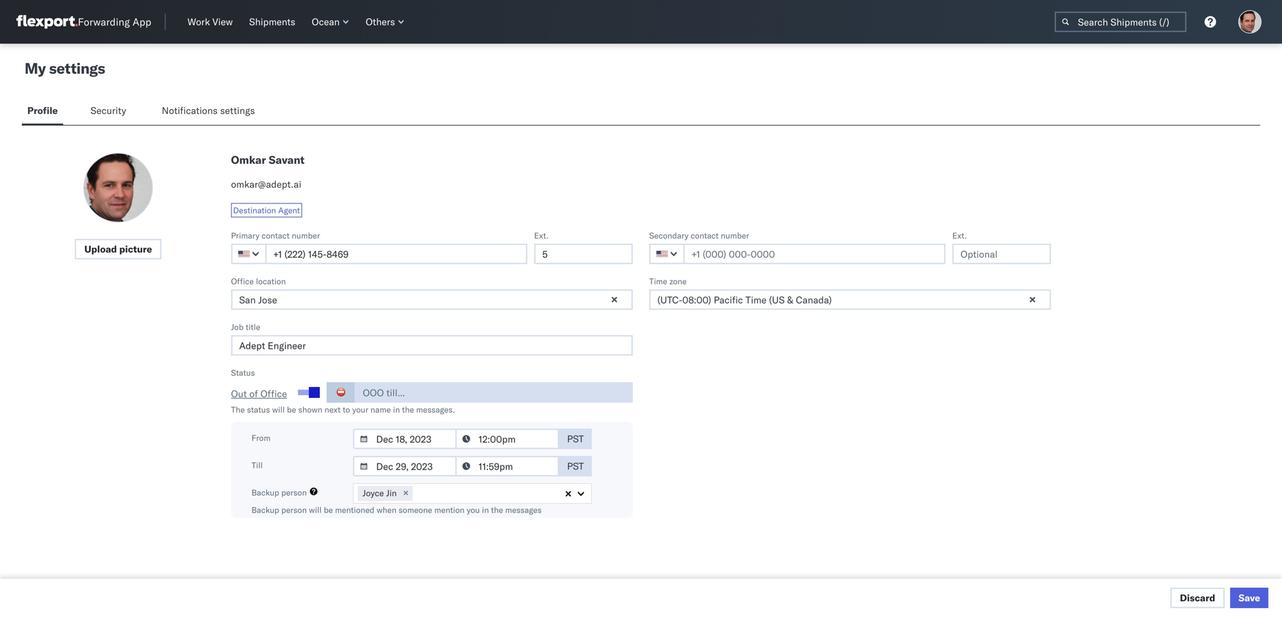 Task type: describe. For each thing, give the bounding box(es) containing it.
picture
[[119, 243, 152, 255]]

ocean button
[[306, 13, 355, 31]]

MMM D, YYYY text field
[[353, 456, 457, 477]]

San Jose text field
[[231, 290, 633, 310]]

the status will be shown next to your name in the messages.
[[231, 405, 455, 415]]

upload picture button
[[75, 239, 162, 259]]

time
[[649, 276, 667, 286]]

savant
[[269, 153, 305, 167]]

secondary
[[649, 230, 689, 241]]

job
[[231, 322, 244, 332]]

security button
[[85, 98, 134, 125]]

primary
[[231, 230, 260, 241]]

contact for secondary
[[691, 230, 719, 241]]

+1 (000) 000-0000 telephone field
[[684, 244, 946, 264]]

-- : -- -- text field for from
[[455, 429, 559, 449]]

my settings
[[25, 59, 105, 78]]

pst for till
[[567, 460, 584, 472]]

1 horizontal spatial office
[[261, 388, 287, 400]]

flexport. image
[[16, 15, 78, 29]]

number for secondary contact number
[[721, 230, 749, 241]]

notifications
[[162, 104, 218, 116]]

others button
[[360, 13, 410, 31]]

settings for my settings
[[49, 59, 105, 78]]

shipments
[[249, 16, 295, 28]]

job title
[[231, 322, 260, 332]]

secondary contact number
[[649, 230, 749, 241]]

next
[[325, 405, 341, 415]]

save
[[1239, 592, 1261, 604]]

your
[[352, 405, 368, 415]]

person
[[281, 488, 307, 498]]

notifications settings button
[[156, 98, 266, 125]]

settings for notifications settings
[[220, 104, 255, 116]]

MMM D, YYYY text field
[[353, 429, 457, 449]]

forwarding app link
[[16, 15, 151, 29]]

will
[[272, 405, 285, 415]]

jin
[[386, 488, 397, 499]]

work view link
[[182, 13, 238, 31]]

upload picture
[[84, 243, 152, 255]]

OOO till... text field
[[355, 382, 633, 403]]

notifications settings
[[162, 104, 255, 116]]

shipments link
[[244, 13, 301, 31]]

(UTC-08:00) Pacific Time (US & Canada) text field
[[649, 290, 1051, 310]]

joyce
[[363, 488, 384, 499]]

ocean
[[312, 16, 340, 28]]

from
[[252, 433, 271, 443]]

discard
[[1180, 592, 1216, 604]]

work view
[[188, 16, 233, 28]]

location
[[256, 276, 286, 286]]

save button
[[1231, 588, 1269, 608]]

upload
[[84, 243, 117, 255]]

status
[[231, 368, 255, 378]]



Task type: vqa. For each thing, say whether or not it's contained in the screenshot.
will
yes



Task type: locate. For each thing, give the bounding box(es) containing it.
2 ext. from the left
[[953, 230, 967, 241]]

zone
[[670, 276, 687, 286]]

view
[[212, 16, 233, 28]]

out of office
[[231, 388, 287, 400]]

2 -- : -- -- text field from the top
[[455, 456, 559, 477]]

Optional telephone field
[[953, 244, 1051, 264]]

office
[[231, 276, 254, 286], [261, 388, 287, 400]]

work
[[188, 16, 210, 28]]

united states text field for secondary
[[649, 244, 685, 264]]

contact
[[262, 230, 290, 241], [691, 230, 719, 241]]

2 number from the left
[[721, 230, 749, 241]]

contact down destination agent
[[262, 230, 290, 241]]

1 pst from the top
[[567, 433, 584, 445]]

discard button
[[1171, 588, 1225, 608]]

in
[[393, 405, 400, 415]]

security
[[91, 104, 126, 116]]

united states text field down secondary
[[649, 244, 685, 264]]

name
[[371, 405, 391, 415]]

0 horizontal spatial number
[[292, 230, 320, 241]]

0 vertical spatial office
[[231, 276, 254, 286]]

office left location
[[231, 276, 254, 286]]

time zone
[[649, 276, 687, 286]]

1 horizontal spatial contact
[[691, 230, 719, 241]]

office location
[[231, 276, 286, 286]]

backup
[[252, 488, 279, 498]]

0 horizontal spatial office
[[231, 276, 254, 286]]

1 -- : -- -- text field from the top
[[455, 429, 559, 449]]

out
[[231, 388, 247, 400]]

of
[[249, 388, 258, 400]]

2 pst from the top
[[567, 460, 584, 472]]

joyce jin
[[363, 488, 397, 499]]

Optional telephone field
[[534, 244, 633, 264]]

1 contact from the left
[[262, 230, 290, 241]]

1 vertical spatial settings
[[220, 104, 255, 116]]

×
[[403, 487, 409, 498]]

my
[[25, 59, 46, 78]]

united states text field for primary
[[231, 244, 267, 264]]

1 horizontal spatial settings
[[220, 104, 255, 116]]

number for primary contact number
[[292, 230, 320, 241]]

omkar savant
[[231, 153, 305, 167]]

agent
[[278, 205, 300, 215]]

0 vertical spatial -- : -- -- text field
[[455, 429, 559, 449]]

settings inside button
[[220, 104, 255, 116]]

0 vertical spatial settings
[[49, 59, 105, 78]]

others
[[366, 16, 395, 28]]

forwarding
[[78, 15, 130, 28]]

0 vertical spatial pst
[[567, 433, 584, 445]]

app
[[133, 15, 151, 28]]

the
[[231, 405, 245, 415]]

backup person
[[252, 488, 307, 498]]

1 ext. from the left
[[534, 230, 549, 241]]

office up will
[[261, 388, 287, 400]]

joyce jin option
[[358, 486, 399, 500]]

1 horizontal spatial ext.
[[953, 230, 967, 241]]

profile button
[[22, 98, 63, 125]]

1 vertical spatial -- : -- -- text field
[[455, 456, 559, 477]]

-- : -- -- text field for till
[[455, 456, 559, 477]]

omkar@adept.ai
[[231, 178, 301, 190]]

messages.
[[416, 405, 455, 415]]

contact right secondary
[[691, 230, 719, 241]]

destination
[[233, 205, 276, 215]]

ext. up optional phone field
[[534, 230, 549, 241]]

Job title text field
[[231, 335, 633, 356]]

Search Shipments (/) text field
[[1055, 12, 1187, 32]]

pst
[[567, 433, 584, 445], [567, 460, 584, 472]]

1 vertical spatial office
[[261, 388, 287, 400]]

0 horizontal spatial united states text field
[[231, 244, 267, 264]]

settings right my
[[49, 59, 105, 78]]

number down agent
[[292, 230, 320, 241]]

United States text field
[[231, 244, 267, 264], [649, 244, 685, 264]]

forwarding app
[[78, 15, 151, 28]]

2 contact from the left
[[691, 230, 719, 241]]

settings
[[49, 59, 105, 78], [220, 104, 255, 116]]

destination agent
[[233, 205, 300, 215]]

ext. for secondary contact number
[[953, 230, 967, 241]]

0 horizontal spatial settings
[[49, 59, 105, 78]]

0 horizontal spatial ext.
[[534, 230, 549, 241]]

the
[[402, 405, 414, 415]]

1 horizontal spatial number
[[721, 230, 749, 241]]

1 united states text field from the left
[[231, 244, 267, 264]]

status
[[247, 405, 270, 415]]

title
[[246, 322, 260, 332]]

+1 (000) 000-0000 telephone field
[[265, 244, 527, 264]]

0 horizontal spatial contact
[[262, 230, 290, 241]]

-- : -- -- text field
[[455, 429, 559, 449], [455, 456, 559, 477]]

settings right notifications
[[220, 104, 255, 116]]

profile
[[27, 104, 58, 116]]

till
[[252, 460, 263, 471]]

contact for primary
[[262, 230, 290, 241]]

be
[[287, 405, 296, 415]]

1 vertical spatial pst
[[567, 460, 584, 472]]

to
[[343, 405, 350, 415]]

ext. for primary contact number
[[534, 230, 549, 241]]

1 number from the left
[[292, 230, 320, 241]]

2 united states text field from the left
[[649, 244, 685, 264]]

primary contact number
[[231, 230, 320, 241]]

united states text field down primary
[[231, 244, 267, 264]]

shown
[[298, 405, 322, 415]]

pst for from
[[567, 433, 584, 445]]

ext. up optional telephone field
[[953, 230, 967, 241]]

None checkbox
[[298, 390, 317, 395]]

1 horizontal spatial united states text field
[[649, 244, 685, 264]]

omkar
[[231, 153, 266, 167]]

ext.
[[534, 230, 549, 241], [953, 230, 967, 241]]

number right secondary
[[721, 230, 749, 241]]

number
[[292, 230, 320, 241], [721, 230, 749, 241]]



